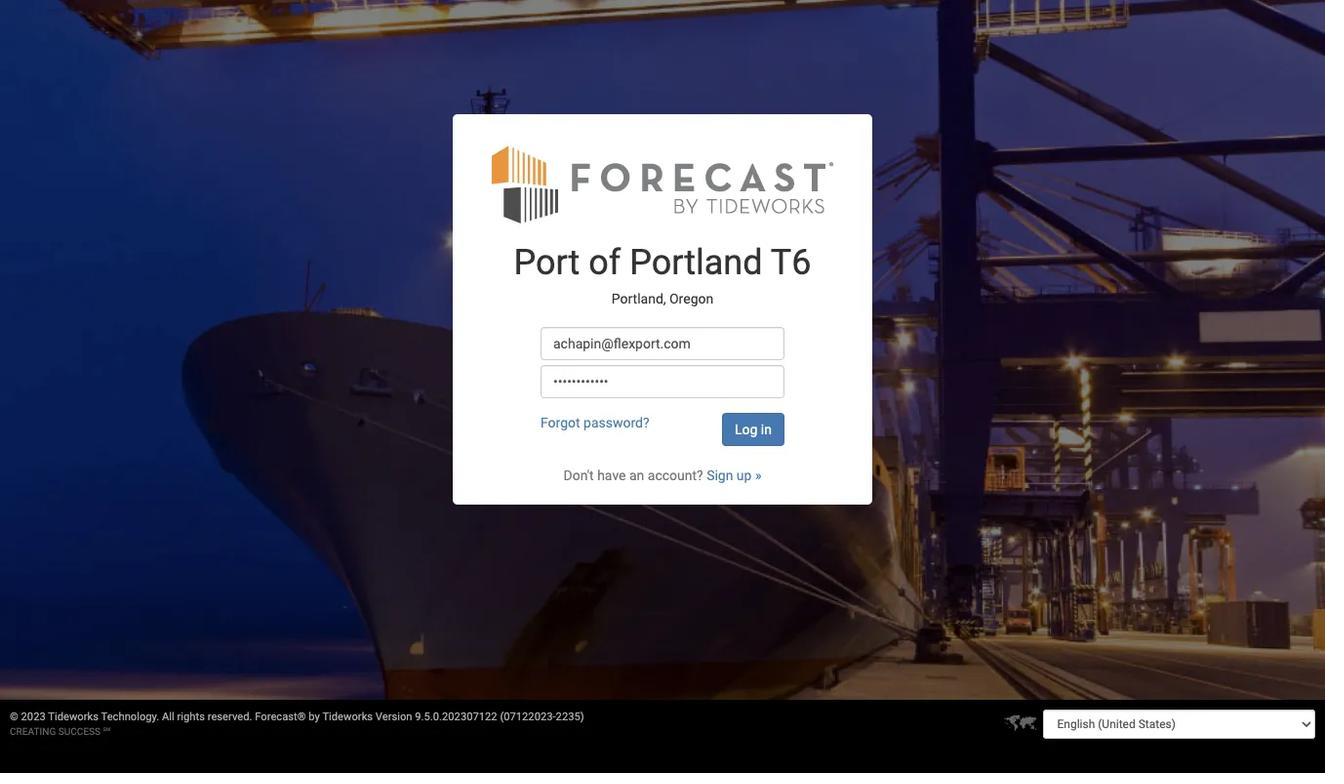 Task type: locate. For each thing, give the bounding box(es) containing it.
reserved.
[[208, 711, 252, 723]]

account?
[[648, 467, 703, 483]]

tideworks
[[48, 711, 99, 723], [322, 711, 373, 723]]

2 tideworks from the left
[[322, 711, 373, 723]]

tideworks up success
[[48, 711, 99, 723]]

port
[[514, 242, 580, 283]]

forecast®
[[255, 711, 306, 723]]

forecast® by tideworks image
[[492, 143, 834, 224]]

0 horizontal spatial tideworks
[[48, 711, 99, 723]]

in
[[761, 421, 772, 437]]

of
[[589, 242, 621, 283]]

password?
[[584, 415, 650, 430]]

1 horizontal spatial tideworks
[[322, 711, 373, 723]]

log in button
[[722, 413, 785, 446]]

technology.
[[101, 711, 159, 723]]

by
[[309, 711, 320, 723]]

Email or username text field
[[541, 327, 785, 360]]

sign up » link
[[707, 467, 762, 483]]

2235)
[[556, 711, 584, 723]]

version
[[376, 711, 412, 723]]

1 tideworks from the left
[[48, 711, 99, 723]]

Password password field
[[541, 365, 785, 398]]

all
[[162, 711, 174, 723]]

forgot password? log in
[[541, 415, 772, 437]]

don't
[[564, 467, 594, 483]]

©
[[10, 711, 18, 723]]

tideworks right by
[[322, 711, 373, 723]]

portland
[[630, 242, 763, 283]]

9.5.0.202307122
[[415, 711, 497, 723]]



Task type: vqa. For each thing, say whether or not it's contained in the screenshot.
the 7201 N. Marine Dr Portland OR 97203
no



Task type: describe. For each thing, give the bounding box(es) containing it.
creating
[[10, 726, 56, 737]]

℠
[[103, 726, 110, 737]]

don't have an account? sign up »
[[564, 467, 762, 483]]

up
[[737, 467, 752, 483]]

t6
[[771, 242, 812, 283]]

portland,
[[612, 291, 666, 307]]

2023
[[21, 711, 46, 723]]

log
[[735, 421, 758, 437]]

an
[[629, 467, 644, 483]]

© 2023 tideworks technology. all rights reserved. forecast® by tideworks version 9.5.0.202307122 (07122023-2235) creating success ℠
[[10, 711, 584, 737]]

forgot
[[541, 415, 580, 430]]

sign
[[707, 467, 733, 483]]

»
[[755, 467, 762, 483]]

port of portland t6 portland, oregon
[[514, 242, 812, 307]]

have
[[597, 467, 626, 483]]

oregon
[[670, 291, 714, 307]]

success
[[58, 726, 101, 737]]

(07122023-
[[500, 711, 556, 723]]

forgot password? link
[[541, 415, 650, 430]]

rights
[[177, 711, 205, 723]]



